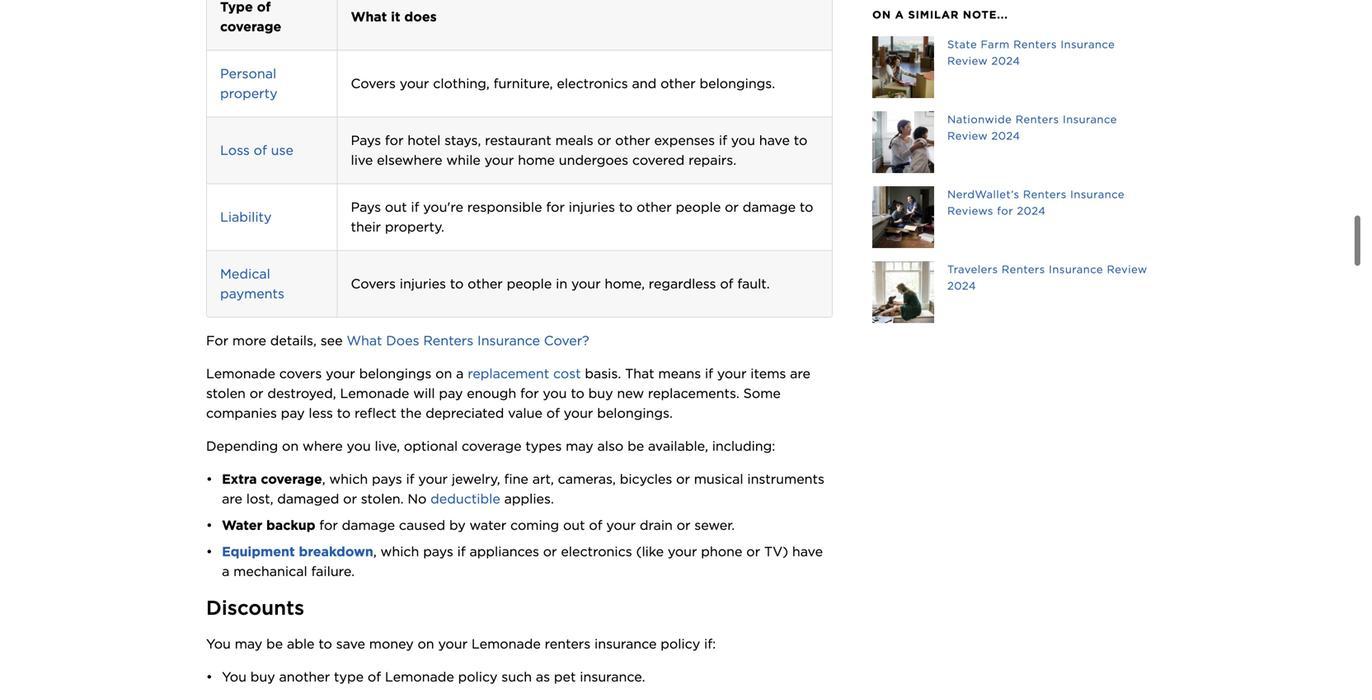 Task type: locate. For each thing, give the bounding box(es) containing it.
nerdwallet's
[[948, 188, 1020, 201]]

2 horizontal spatial you
[[731, 132, 755, 148]]

lemonade up the such
[[472, 636, 541, 652]]

replacements.
[[648, 385, 740, 402]]

1 vertical spatial you
[[543, 385, 567, 402]]

you up repairs.
[[731, 132, 755, 148]]

deductible link
[[431, 491, 500, 507]]

damage down stolen.
[[342, 517, 395, 534]]

farm
[[981, 38, 1010, 51]]

injuries down property.
[[400, 276, 446, 292]]

for inside the pays out if you're responsible for injuries to other people or damage to their property.
[[546, 199, 565, 215]]

which down caused
[[381, 544, 419, 560]]

1 vertical spatial you
[[222, 669, 247, 685]]

that
[[625, 366, 655, 382]]

renters right does
[[423, 333, 474, 349]]

review inside "state farm renters insurance review 2024"
[[948, 54, 988, 67]]

electronics left (like
[[561, 544, 632, 560]]

if inside basis. that means if your items are stolen or destroyed, lemonade will pay enough for you to buy new replacements. some companies pay less to reflect the depreciated value of your belongings.
[[705, 366, 713, 382]]

2024
[[992, 54, 1021, 67], [992, 129, 1021, 142], [1017, 205, 1046, 217], [948, 280, 977, 292]]

1 vertical spatial are
[[222, 491, 242, 507]]

drain
[[640, 517, 673, 534]]

1 horizontal spatial may
[[566, 438, 594, 454]]

pays inside , which pays if appliances or electronics (like your phone or tv) have a mechanical failure.
[[423, 544, 454, 560]]

insurance for travelers renters insurance review 2024
[[1049, 263, 1104, 276]]

2 covers from the top
[[351, 276, 396, 292]]

0 vertical spatial review
[[948, 54, 988, 67]]

be right also
[[628, 438, 644, 454]]

if inside , which pays if your jewelry, fine art, cameras, bicycles or musical instruments are lost, damaged or stolen. no
[[406, 471, 415, 487]]

for right responsible
[[546, 199, 565, 215]]

types
[[526, 438, 562, 454]]

pays inside pays for hotel stays, restaurant meals or other expenses if you have to live elsewhere while your home undergoes covered repairs.
[[351, 132, 381, 148]]

review inside travelers renters insurance review 2024
[[1107, 263, 1148, 276]]

belongings
[[359, 366, 432, 382]]

what left the it
[[351, 9, 387, 25]]

0 vertical spatial pays
[[351, 132, 381, 148]]

out right coming
[[563, 517, 585, 534]]

if up "no" in the left bottom of the page
[[406, 471, 415, 487]]

1 horizontal spatial which
[[381, 544, 419, 560]]

medical
[[220, 266, 270, 282]]

injuries
[[569, 199, 615, 215], [400, 276, 446, 292]]

bicycles
[[620, 471, 672, 487]]

lemonade up reflect
[[340, 385, 409, 402]]

0 vertical spatial belongings.
[[700, 75, 775, 91]]

people down repairs.
[[676, 199, 721, 215]]

1 vertical spatial a
[[456, 366, 464, 382]]

pays for live
[[351, 132, 381, 148]]

renters for nationwide
[[1016, 113, 1059, 126]]

review inside nationwide renters insurance review 2024
[[948, 129, 988, 142]]

for
[[385, 132, 404, 148], [546, 199, 565, 215], [997, 205, 1014, 217], [520, 385, 539, 402], [319, 517, 338, 534]]

you
[[206, 636, 231, 652], [222, 669, 247, 685]]

replacement
[[468, 366, 549, 382]]

be left the able
[[266, 636, 283, 652]]

0 horizontal spatial may
[[235, 636, 262, 652]]

damage
[[743, 199, 796, 215], [342, 517, 395, 534]]

pays down caused
[[423, 544, 454, 560]]

renters right 'travelers'
[[1002, 263, 1046, 276]]

covers for covers injuries to other people in your home, regardless of fault.
[[351, 276, 396, 292]]

for inside nerdwallet's renters insurance reviews for 2024
[[997, 205, 1014, 217]]

no
[[408, 491, 427, 507]]

responsible
[[467, 199, 542, 215]]

table 8556 element
[[207, 0, 832, 317]]

jewelry,
[[452, 471, 500, 487]]

if up replacements.
[[705, 366, 713, 382]]

0 vertical spatial damage
[[743, 199, 796, 215]]

0 horizontal spatial out
[[385, 199, 407, 215]]

more
[[232, 333, 266, 349]]

0 horizontal spatial you
[[347, 438, 371, 454]]

pays up the their
[[351, 199, 381, 215]]

0 vertical spatial be
[[628, 438, 644, 454]]

1 horizontal spatial have
[[792, 544, 823, 560]]

medical payments
[[220, 266, 285, 302]]

furniture,
[[494, 75, 553, 91]]

1 horizontal spatial ,
[[373, 544, 377, 560]]

0 vertical spatial covers
[[351, 75, 396, 91]]

you down cost
[[543, 385, 567, 402]]

covers injuries to other people in your home, regardless of fault.
[[351, 276, 770, 292]]

your up "no" in the left bottom of the page
[[418, 471, 448, 487]]

have
[[759, 132, 790, 148], [792, 544, 823, 560]]

on
[[436, 366, 452, 382], [282, 438, 299, 454], [418, 636, 434, 652]]

or up companies
[[250, 385, 264, 402]]

water
[[470, 517, 507, 534]]

covers down the their
[[351, 276, 396, 292]]

0 vertical spatial pays
[[372, 471, 402, 487]]

renters down state farm renters insurance review 2024 link at the right top of the page
[[1016, 113, 1059, 126]]

1 covers from the top
[[351, 75, 396, 91]]

other up covered on the top of the page
[[615, 132, 651, 148]]

phone
[[701, 544, 743, 560]]

0 horizontal spatial belongings.
[[597, 405, 673, 421]]

out inside the pays out if you're responsible for injuries to other people or damage to their property.
[[385, 199, 407, 215]]

renters inside nationwide renters insurance review 2024
[[1016, 113, 1059, 126]]

a down the 'equipment'
[[222, 564, 230, 580]]

basis.
[[585, 366, 621, 382]]

2 pays from the top
[[351, 199, 381, 215]]

, down stolen.
[[373, 544, 377, 560]]

1 vertical spatial pay
[[281, 405, 305, 421]]

1 horizontal spatial people
[[676, 199, 721, 215]]

damage up fault. on the top
[[743, 199, 796, 215]]

0 vertical spatial policy
[[661, 636, 700, 652]]

or down available,
[[676, 471, 690, 487]]

coverage up the damaged
[[261, 471, 322, 487]]

you for you buy another type of lemonade policy such as pet insurance.
[[222, 669, 247, 685]]

which up stolen.
[[329, 471, 368, 487]]

electronics left and on the left top of page
[[557, 75, 628, 91]]

0 horizontal spatial have
[[759, 132, 790, 148]]

0 vertical spatial you
[[731, 132, 755, 148]]

1 vertical spatial what
[[347, 333, 382, 349]]

2 horizontal spatial a
[[895, 8, 905, 21]]

0 horizontal spatial pays
[[372, 471, 402, 487]]

electronics inside "table 8556" element
[[557, 75, 628, 91]]

water backup for damage caused by water coming out of your drain or sewer.
[[222, 517, 735, 534]]

which for failure.
[[381, 544, 419, 560]]

personal
[[220, 65, 276, 82]]

1 vertical spatial buy
[[251, 669, 275, 685]]

or inside basis. that means if your items are stolen or destroyed, lemonade will pay enough for you to buy new replacements. some companies pay less to reflect the depreciated value of your belongings.
[[250, 385, 264, 402]]

2024 down nationwide
[[992, 129, 1021, 142]]

if
[[719, 132, 727, 148], [411, 199, 419, 215], [705, 366, 713, 382], [406, 471, 415, 487], [457, 544, 466, 560]]

are
[[790, 366, 811, 382], [222, 491, 242, 507]]

covers down what it does
[[351, 75, 396, 91]]

other inside pays for hotel stays, restaurant meals or other expenses if you have to live elsewhere while your home undergoes covered repairs.
[[615, 132, 651, 148]]

your
[[400, 75, 429, 91], [485, 152, 514, 168], [572, 276, 601, 292], [326, 366, 355, 382], [717, 366, 747, 382], [564, 405, 593, 421], [418, 471, 448, 487], [607, 517, 636, 534], [668, 544, 697, 560], [438, 636, 468, 652]]

0 vertical spatial a
[[895, 8, 905, 21]]

or inside pays for hotel stays, restaurant meals or other expenses if you have to live elsewhere while your home undergoes covered repairs.
[[598, 132, 611, 148]]

of
[[257, 0, 271, 15], [254, 142, 267, 158], [720, 276, 734, 292], [547, 405, 560, 421], [589, 517, 603, 534], [368, 669, 381, 685]]

your right (like
[[668, 544, 697, 560]]

policy left "if:"
[[661, 636, 700, 652]]

cameras,
[[558, 471, 616, 487]]

loss of use
[[220, 142, 294, 158]]

insurance inside nerdwallet's renters insurance reviews for 2024
[[1071, 188, 1125, 201]]

if up property.
[[411, 199, 419, 215]]

1 horizontal spatial on
[[418, 636, 434, 652]]

pay down destroyed, on the bottom of the page
[[281, 405, 305, 421]]

pays inside , which pays if your jewelry, fine art, cameras, bicycles or musical instruments are lost, damaged or stolen. no
[[372, 471, 402, 487]]

discounts
[[206, 596, 304, 620]]

basis. that means if your items are stolen or destroyed, lemonade will pay enough for you to buy new replacements. some companies pay less to reflect the depreciated value of your belongings.
[[206, 366, 815, 421]]

0 vertical spatial coverage
[[220, 18, 282, 35]]

your down restaurant
[[485, 152, 514, 168]]

1 vertical spatial pays
[[351, 199, 381, 215]]

for down nerdwallet's at right top
[[997, 205, 1014, 217]]

0 horizontal spatial on
[[282, 438, 299, 454]]

1 vertical spatial pays
[[423, 544, 454, 560]]

belongings. up expenses on the top of page
[[700, 75, 775, 91]]

may down the discounts
[[235, 636, 262, 652]]

clothing,
[[433, 75, 490, 91]]

0 vertical spatial pay
[[439, 385, 463, 402]]

for up elsewhere
[[385, 132, 404, 148]]

sewer.
[[695, 517, 735, 534]]

depending on where you live, optional coverage types may also be available, including:
[[206, 438, 776, 454]]

your inside , which pays if your jewelry, fine art, cameras, bicycles or musical instruments are lost, damaged or stolen. no
[[418, 471, 448, 487]]

pay up depreciated
[[439, 385, 463, 402]]

buy left another
[[251, 669, 275, 685]]

2024 down 'travelers'
[[948, 280, 977, 292]]

1 vertical spatial have
[[792, 544, 823, 560]]

covered
[[633, 152, 685, 168]]

2024 down farm
[[992, 54, 1021, 67]]

your left drain
[[607, 517, 636, 534]]

a
[[895, 8, 905, 21], [456, 366, 464, 382], [222, 564, 230, 580]]

musical
[[694, 471, 744, 487]]

for inside pays for hotel stays, restaurant meals or other expenses if you have to live elsewhere while your home undergoes covered repairs.
[[385, 132, 404, 148]]

0 horizontal spatial are
[[222, 491, 242, 507]]

injuries down undergoes
[[569, 199, 615, 215]]

0 horizontal spatial ,
[[322, 471, 325, 487]]

1 vertical spatial review
[[948, 129, 988, 142]]

lemonade covers your belongings on a replacement cost
[[206, 366, 581, 382]]

0 vertical spatial may
[[566, 438, 594, 454]]

for up value
[[520, 385, 539, 402]]

it
[[391, 9, 401, 25]]

of right the type
[[257, 0, 271, 15]]

renters for travelers
[[1002, 263, 1046, 276]]

your up you buy another type of lemonade policy such as pet insurance.
[[438, 636, 468, 652]]

which for damaged
[[329, 471, 368, 487]]

equipment breakdown
[[222, 544, 373, 560]]

may left also
[[566, 438, 594, 454]]

repairs.
[[689, 152, 737, 168]]

2 vertical spatial a
[[222, 564, 230, 580]]

other down covered on the top of the page
[[637, 199, 672, 215]]

save
[[336, 636, 365, 652]]

your down the see
[[326, 366, 355, 382]]

cover?
[[544, 333, 590, 349]]

equipment
[[222, 544, 295, 560]]

if down by
[[457, 544, 466, 560]]

lemonade inside basis. that means if your items are stolen or destroyed, lemonade will pay enough for you to buy new replacements. some companies pay less to reflect the depreciated value of your belongings.
[[340, 385, 409, 402]]

you buy another type of lemonade policy such as pet insurance.
[[222, 669, 645, 685]]

for up the breakdown on the left of the page
[[319, 517, 338, 534]]

have inside pays for hotel stays, restaurant meals or other expenses if you have to live elsewhere while your home undergoes covered repairs.
[[759, 132, 790, 148]]

belongings.
[[700, 75, 775, 91], [597, 405, 673, 421]]

lost,
[[246, 491, 273, 507]]

buy down basis.
[[589, 385, 613, 402]]

for
[[206, 333, 229, 349]]

1 vertical spatial covers
[[351, 276, 396, 292]]

1 vertical spatial be
[[266, 636, 283, 652]]

if up repairs.
[[719, 132, 727, 148]]

injuries inside the pays out if you're responsible for injuries to other people or damage to their property.
[[569, 199, 615, 215]]

1 pays from the top
[[351, 132, 381, 148]]

1 vertical spatial which
[[381, 544, 419, 560]]

1 vertical spatial ,
[[373, 544, 377, 560]]

1 horizontal spatial are
[[790, 366, 811, 382]]

0 vertical spatial you
[[206, 636, 231, 652]]

1 horizontal spatial damage
[[743, 199, 796, 215]]

you left another
[[222, 669, 247, 685]]

stolen.
[[361, 491, 404, 507]]

property.
[[385, 219, 445, 235]]

1 horizontal spatial buy
[[589, 385, 613, 402]]

what right the see
[[347, 333, 382, 349]]

1 vertical spatial people
[[507, 276, 552, 292]]

1 horizontal spatial injuries
[[569, 199, 615, 215]]

policy down you may be able to save money on your lemonade renters insurance policy if:
[[458, 669, 498, 685]]

pays for appliances
[[423, 544, 454, 560]]

people
[[676, 199, 721, 215], [507, 276, 552, 292]]

0 horizontal spatial injuries
[[400, 276, 446, 292]]

other
[[661, 75, 696, 91], [615, 132, 651, 148], [637, 199, 672, 215], [468, 276, 503, 292]]

on a similar note...
[[873, 8, 1009, 21]]

, up the damaged
[[322, 471, 325, 487]]

1 horizontal spatial out
[[563, 517, 585, 534]]

enough
[[467, 385, 516, 402]]

if for electronics
[[457, 544, 466, 560]]

coverage up jewelry,
[[462, 438, 522, 454]]

of right value
[[547, 405, 560, 421]]

1 horizontal spatial you
[[543, 385, 567, 402]]

1 horizontal spatial pays
[[423, 544, 454, 560]]

1 vertical spatial policy
[[458, 669, 498, 685]]

insurance
[[1061, 38, 1115, 51], [1063, 113, 1117, 126], [1071, 188, 1125, 201], [1049, 263, 1104, 276], [478, 333, 540, 349]]

you down the discounts
[[206, 636, 231, 652]]

insurance inside travelers renters insurance review 2024
[[1049, 263, 1104, 276]]

2 vertical spatial review
[[1107, 263, 1148, 276]]

0 horizontal spatial a
[[222, 564, 230, 580]]

you inside basis. that means if your items are stolen or destroyed, lemonade will pay enough for you to buy new replacements. some companies pay less to reflect the depreciated value of your belongings.
[[543, 385, 567, 402]]

review for travelers renters insurance review 2024
[[1107, 263, 1148, 276]]

you inside pays for hotel stays, restaurant meals or other expenses if you have to live elsewhere while your home undergoes covered repairs.
[[731, 132, 755, 148]]

or inside the pays out if you're responsible for injuries to other people or damage to their property.
[[725, 199, 739, 215]]

renters right farm
[[1014, 38, 1057, 51]]

of inside type of coverage
[[257, 0, 271, 15]]

insurance for nerdwallet's renters insurance reviews for 2024
[[1071, 188, 1125, 201]]

2 vertical spatial on
[[418, 636, 434, 652]]

if for fine
[[406, 471, 415, 487]]

0 horizontal spatial which
[[329, 471, 368, 487]]

0 vertical spatial people
[[676, 199, 721, 215]]

1 vertical spatial belongings.
[[597, 405, 673, 421]]

you left "live,"
[[347, 438, 371, 454]]

renters down nationwide renters insurance review 2024 link
[[1023, 188, 1067, 201]]

0 vertical spatial buy
[[589, 385, 613, 402]]

a down what does renters insurance cover? link
[[456, 366, 464, 382]]

on up you buy another type of lemonade policy such as pet insurance.
[[418, 636, 434, 652]]

on left where
[[282, 438, 299, 454]]

type of coverage
[[220, 0, 282, 35]]

of right type
[[368, 669, 381, 685]]

fault.
[[738, 276, 770, 292]]

insurance inside nationwide renters insurance review 2024
[[1063, 113, 1117, 126]]

0 horizontal spatial buy
[[251, 669, 275, 685]]

0 horizontal spatial people
[[507, 276, 552, 292]]

renters inside travelers renters insurance review 2024
[[1002, 263, 1046, 276]]

, inside , which pays if your jewelry, fine art, cameras, bicycles or musical instruments are lost, damaged or stolen. no
[[322, 471, 325, 487]]

electronics
[[557, 75, 628, 91], [561, 544, 632, 560]]

loss
[[220, 142, 250, 158]]

be
[[628, 438, 644, 454], [266, 636, 283, 652]]

0 vertical spatial out
[[385, 199, 407, 215]]

covers
[[279, 366, 322, 382]]

or down repairs.
[[725, 199, 739, 215]]

elsewhere
[[377, 152, 443, 168]]

note...
[[963, 8, 1009, 21]]

pays
[[351, 132, 381, 148], [351, 199, 381, 215]]

on down what does renters insurance cover? link
[[436, 366, 452, 382]]

0 vertical spatial ,
[[322, 471, 325, 487]]

renters inside nerdwallet's renters insurance reviews for 2024
[[1023, 188, 1067, 201]]

you
[[731, 132, 755, 148], [543, 385, 567, 402], [347, 438, 371, 454]]

0 vertical spatial are
[[790, 366, 811, 382]]

if for are
[[705, 366, 713, 382]]

belongings. down new
[[597, 405, 673, 421]]

live
[[351, 152, 373, 168]]

1 vertical spatial coverage
[[462, 438, 522, 454]]

other inside the pays out if you're responsible for injuries to other people or damage to their property.
[[637, 199, 672, 215]]

1 vertical spatial damage
[[342, 517, 395, 534]]

1 horizontal spatial belongings.
[[700, 75, 775, 91]]

1 vertical spatial out
[[563, 517, 585, 534]]

coverage down the type
[[220, 18, 282, 35]]

which inside , which pays if your jewelry, fine art, cameras, bicycles or musical instruments are lost, damaged or stolen. no
[[329, 471, 368, 487]]

1 vertical spatial electronics
[[561, 544, 632, 560]]

out up property.
[[385, 199, 407, 215]]

which inside , which pays if appliances or electronics (like your phone or tv) have a mechanical failure.
[[381, 544, 419, 560]]

0 vertical spatial have
[[759, 132, 790, 148]]

a right on
[[895, 8, 905, 21]]

if inside , which pays if appliances or electronics (like your phone or tv) have a mechanical failure.
[[457, 544, 466, 560]]

0 vertical spatial what
[[351, 9, 387, 25]]

0 vertical spatial on
[[436, 366, 452, 382]]

means
[[659, 366, 701, 382]]

2024 down nerdwallet's at right top
[[1017, 205, 1046, 217]]

, inside , which pays if appliances or electronics (like your phone or tv) have a mechanical failure.
[[373, 544, 377, 560]]

belongings. inside "table 8556" element
[[700, 75, 775, 91]]

people left in
[[507, 276, 552, 292]]

1 horizontal spatial a
[[456, 366, 464, 382]]

or
[[598, 132, 611, 148], [725, 199, 739, 215], [250, 385, 264, 402], [676, 471, 690, 487], [343, 491, 357, 507], [677, 517, 691, 534], [543, 544, 557, 560], [747, 544, 760, 560]]

are down extra
[[222, 491, 242, 507]]

pays inside the pays out if you're responsible for injuries to other people or damage to their property.
[[351, 199, 381, 215]]

does
[[404, 9, 437, 25]]

0 vertical spatial which
[[329, 471, 368, 487]]

live,
[[375, 438, 400, 454]]

0 vertical spatial injuries
[[569, 199, 615, 215]]

renters
[[1014, 38, 1057, 51], [1016, 113, 1059, 126], [1023, 188, 1067, 201], [1002, 263, 1046, 276], [423, 333, 474, 349]]

0 vertical spatial electronics
[[557, 75, 628, 91]]

policy
[[661, 636, 700, 652], [458, 669, 498, 685]]

pays up stolen.
[[372, 471, 402, 487]]

are right items
[[790, 366, 811, 382]]

damage inside the pays out if you're responsible for injuries to other people or damage to their property.
[[743, 199, 796, 215]]

pays up live
[[351, 132, 381, 148]]

of inside basis. that means if your items are stolen or destroyed, lemonade will pay enough for you to buy new replacements. some companies pay less to reflect the depreciated value of your belongings.
[[547, 405, 560, 421]]

2024 inside nerdwallet's renters insurance reviews for 2024
[[1017, 205, 1046, 217]]



Task type: describe. For each thing, give the bounding box(es) containing it.
are inside , which pays if your jewelry, fine art, cameras, bicycles or musical instruments are lost, damaged or stolen. no
[[222, 491, 242, 507]]

nerdwallet's renters insurance reviews for 2024
[[948, 188, 1125, 217]]

1 horizontal spatial pay
[[439, 385, 463, 402]]

of left use
[[254, 142, 267, 158]]

if:
[[704, 636, 716, 652]]

0 horizontal spatial be
[[266, 636, 283, 652]]

available,
[[648, 438, 708, 454]]

electronics inside , which pays if appliances or electronics (like your phone or tv) have a mechanical failure.
[[561, 544, 632, 560]]

buy inside basis. that means if your items are stolen or destroyed, lemonade will pay enough for you to buy new replacements. some companies pay less to reflect the depreciated value of your belongings.
[[589, 385, 613, 402]]

replacement cost link
[[468, 366, 581, 382]]

or left tv)
[[747, 544, 760, 560]]

to inside pays for hotel stays, restaurant meals or other expenses if you have to live elsewhere while your home undergoes covered repairs.
[[794, 132, 808, 148]]

or left stolen.
[[343, 491, 357, 507]]

some
[[744, 385, 781, 402]]

undergoes
[[559, 152, 629, 168]]

able
[[287, 636, 315, 652]]

see
[[321, 333, 343, 349]]

their
[[351, 219, 381, 235]]

1 horizontal spatial be
[[628, 438, 644, 454]]

if inside pays for hotel stays, restaurant meals or other expenses if you have to live elsewhere while your home undergoes covered repairs.
[[719, 132, 727, 148]]

renters
[[545, 636, 591, 652]]

0 horizontal spatial policy
[[458, 669, 498, 685]]

coming
[[511, 517, 559, 534]]

what inside "table 8556" element
[[351, 9, 387, 25]]

2024 inside "state farm renters insurance review 2024"
[[992, 54, 1021, 67]]

a inside , which pays if appliances or electronics (like your phone or tv) have a mechanical failure.
[[222, 564, 230, 580]]

1 vertical spatial injuries
[[400, 276, 446, 292]]

state farm renters insurance review 2024 link
[[873, 36, 1156, 98]]

deductible
[[431, 491, 500, 507]]

your left clothing,
[[400, 75, 429, 91]]

your down cost
[[564, 405, 593, 421]]

type
[[220, 0, 253, 15]]

hotel
[[408, 132, 441, 148]]

your right in
[[572, 276, 601, 292]]

other right and on the left top of page
[[661, 75, 696, 91]]

or down coming
[[543, 544, 557, 560]]

what does renters insurance cover? link
[[347, 333, 590, 349]]

less
[[309, 405, 333, 421]]

or right drain
[[677, 517, 691, 534]]

renters inside "state farm renters insurance review 2024"
[[1014, 38, 1057, 51]]

nationwide
[[948, 113, 1012, 126]]

mechanical
[[234, 564, 307, 580]]

appliances
[[470, 544, 539, 560]]

renters for nerdwallet's
[[1023, 188, 1067, 201]]

instruments
[[748, 471, 825, 487]]

meals
[[556, 132, 594, 148]]

0 horizontal spatial damage
[[342, 517, 395, 534]]

companies
[[206, 405, 277, 421]]

1 horizontal spatial policy
[[661, 636, 700, 652]]

insurance for nationwide renters insurance review 2024
[[1063, 113, 1117, 126]]

items
[[751, 366, 786, 382]]

property
[[220, 85, 278, 101]]

nationwide renters insurance review 2024 link
[[873, 111, 1156, 173]]

, which pays if appliances or electronics (like your phone or tv) have a mechanical failure.
[[222, 544, 827, 580]]

restaurant
[[485, 132, 552, 148]]

art,
[[533, 471, 554, 487]]

your inside pays for hotel stays, restaurant meals or other expenses if you have to live elsewhere while your home undergoes covered repairs.
[[485, 152, 514, 168]]

payments
[[220, 286, 285, 302]]

if inside the pays out if you're responsible for injuries to other people or damage to their property.
[[411, 199, 419, 215]]

are inside basis. that means if your items are stolen or destroyed, lemonade will pay enough for you to buy new replacements. some companies pay less to reflect the depreciated value of your belongings.
[[790, 366, 811, 382]]

lemonade up stolen
[[206, 366, 275, 382]]

on
[[873, 8, 892, 21]]

another
[[279, 669, 330, 685]]

liability
[[220, 209, 272, 225]]

you for you may be able to save money on your lemonade renters insurance policy if:
[[206, 636, 231, 652]]

belongings. inside basis. that means if your items are stolen or destroyed, lemonade will pay enough for you to buy new replacements. some companies pay less to reflect the depreciated value of your belongings.
[[597, 405, 673, 421]]

2 vertical spatial you
[[347, 438, 371, 454]]

also
[[598, 438, 624, 454]]

your up some
[[717, 366, 747, 382]]

2024 inside travelers renters insurance review 2024
[[948, 280, 977, 292]]

coverage inside "table 8556" element
[[220, 18, 282, 35]]

destroyed,
[[267, 385, 336, 402]]

while
[[446, 152, 481, 168]]

type
[[334, 669, 364, 685]]

cost
[[553, 366, 581, 382]]

of down cameras,
[[589, 517, 603, 534]]

as
[[536, 669, 550, 685]]

other up what does renters insurance cover? link
[[468, 276, 503, 292]]

reviews
[[948, 205, 994, 217]]

people inside the pays out if you're responsible for injuries to other people or damage to their property.
[[676, 199, 721, 215]]

1 vertical spatial may
[[235, 636, 262, 652]]

travelers renters insurance review 2024
[[948, 263, 1148, 292]]

loss of use link
[[220, 142, 294, 158]]

(like
[[636, 544, 664, 560]]

, for damaged
[[322, 471, 325, 487]]

2 vertical spatial coverage
[[261, 471, 322, 487]]

stolen
[[206, 385, 246, 402]]

2024 inside nationwide renters insurance review 2024
[[992, 129, 1021, 142]]

pays for their
[[351, 199, 381, 215]]

similar
[[908, 8, 959, 21]]

of left fault. on the top
[[720, 276, 734, 292]]

, for failure.
[[373, 544, 377, 560]]

covers for covers your clothing, furniture, electronics and other belongings.
[[351, 75, 396, 91]]

insurance
[[595, 636, 657, 652]]

lemonade down money
[[385, 669, 454, 685]]

stays,
[[445, 132, 481, 148]]

regardless
[[649, 276, 716, 292]]

personal property link
[[220, 65, 280, 101]]

nerdwallet's renters insurance reviews for 2024 link
[[873, 186, 1156, 248]]

tv)
[[764, 544, 789, 560]]

covers your clothing, furniture, electronics and other belongings.
[[351, 75, 775, 91]]

personal property
[[220, 65, 280, 101]]

caused
[[399, 517, 446, 534]]

nationwide renters insurance review 2024
[[948, 113, 1117, 142]]

reflect
[[355, 405, 397, 421]]

for more details, see what does renters insurance cover?
[[206, 333, 590, 349]]

optional
[[404, 438, 458, 454]]

state
[[948, 38, 977, 51]]

state farm renters insurance review 2024
[[948, 38, 1115, 67]]

pays for your
[[372, 471, 402, 487]]

and
[[632, 75, 657, 91]]

including:
[[712, 438, 776, 454]]

travelers renters insurance review 2024 link
[[873, 261, 1156, 323]]

insurance inside "state farm renters insurance review 2024"
[[1061, 38, 1115, 51]]

backup
[[266, 517, 315, 534]]

new
[[617, 385, 644, 402]]

2 horizontal spatial on
[[436, 366, 452, 382]]

by
[[449, 517, 466, 534]]

have inside , which pays if appliances or electronics (like your phone or tv) have a mechanical failure.
[[792, 544, 823, 560]]

in
[[556, 276, 568, 292]]

extra
[[222, 471, 257, 487]]

your inside , which pays if appliances or electronics (like your phone or tv) have a mechanical failure.
[[668, 544, 697, 560]]

review for nationwide renters insurance review 2024
[[948, 129, 988, 142]]

extra coverage
[[222, 471, 322, 487]]

1 vertical spatial on
[[282, 438, 299, 454]]

0 horizontal spatial pay
[[281, 405, 305, 421]]

for inside basis. that means if your items are stolen or destroyed, lemonade will pay enough for you to buy new replacements. some companies pay less to reflect the depreciated value of your belongings.
[[520, 385, 539, 402]]



Task type: vqa. For each thing, say whether or not it's contained in the screenshot.
WELLS
no



